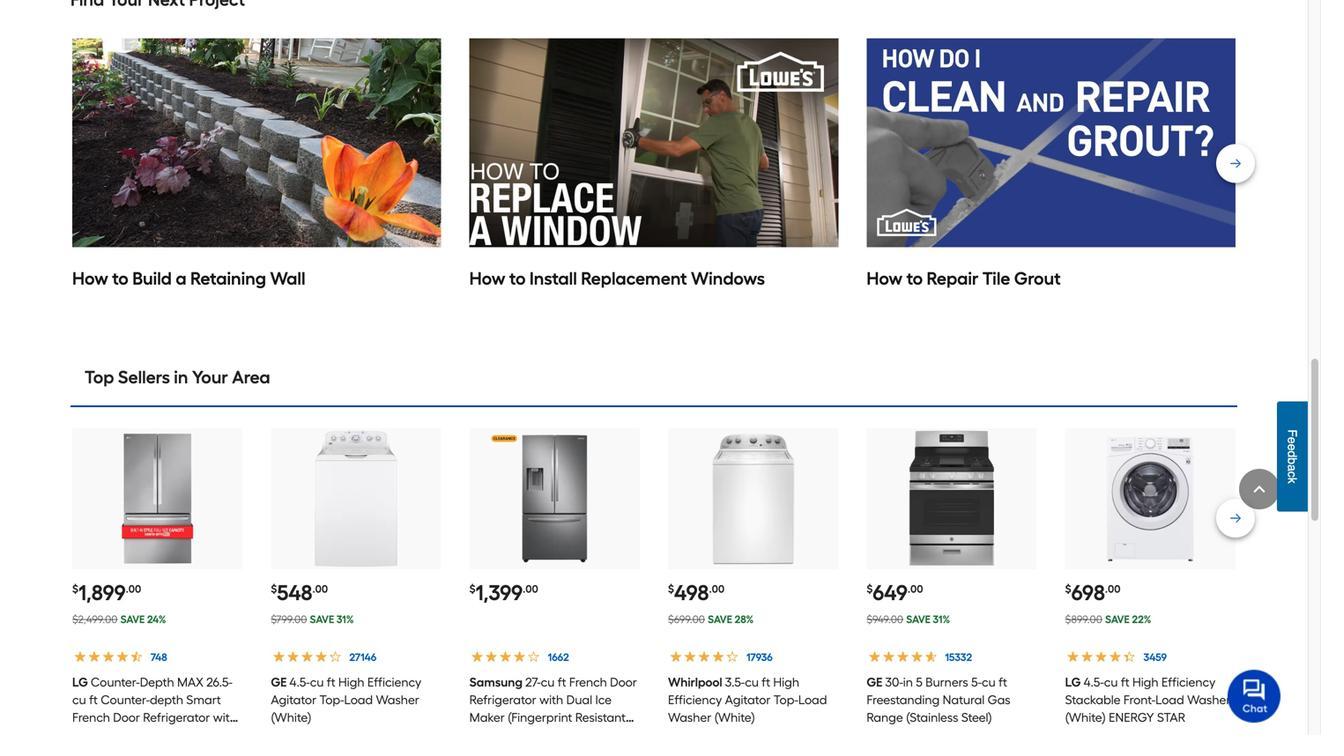 Task type: locate. For each thing, give the bounding box(es) containing it.
1 high from the left
[[339, 675, 365, 690]]

top- inside the 3.5-cu ft high efficiency agitator top-load washer (white)
[[774, 693, 799, 708]]

high inside 4.5-cu ft high efficiency stackable front-load washer (white) energy star
[[1133, 675, 1159, 690]]

0 horizontal spatial efficiency
[[368, 675, 422, 690]]

2 top- from the left
[[774, 693, 799, 708]]

2 4.5- from the left
[[1084, 675, 1105, 690]]

0 horizontal spatial how
[[72, 268, 108, 289]]

0 horizontal spatial ge
[[271, 675, 287, 690]]

2 lg from the left
[[1066, 675, 1082, 690]]

0 horizontal spatial in
[[174, 367, 188, 388]]

0 horizontal spatial steel)
[[521, 728, 552, 735]]

a up k
[[1286, 465, 1300, 471]]

4.5- inside 4.5-cu ft high efficiency agitator top-load washer (white)
[[290, 675, 310, 690]]

high inside the 3.5-cu ft high efficiency agitator top-load washer (white)
[[774, 675, 800, 690]]

a right build
[[176, 268, 187, 289]]

ge 30-in 5 burners 5-cu ft freestanding natural gas range (stainless steel) image
[[884, 431, 1021, 567]]

cu inside the 3.5-cu ft high efficiency agitator top-load washer (white)
[[745, 675, 759, 690]]

high inside 4.5-cu ft high efficiency agitator top-load washer (white)
[[339, 675, 365, 690]]

1 horizontal spatial maker
[[470, 710, 505, 725]]

3 (white) from the left
[[1066, 710, 1107, 725]]

.00 for 1,399
[[523, 583, 539, 596]]

to for install
[[510, 268, 526, 289]]

4 save from the left
[[907, 613, 931, 626]]

save for 649
[[907, 613, 931, 626]]

1 horizontal spatial agitator
[[725, 693, 771, 708]]

0 horizontal spatial refrigerator
[[143, 710, 210, 725]]

$ inside $ 498 .00
[[668, 583, 675, 596]]

1 .00 from the left
[[126, 583, 141, 596]]

1 horizontal spatial 4.5-
[[1084, 675, 1105, 690]]

save for 1,899
[[120, 613, 145, 626]]

3 high from the left
[[1133, 675, 1159, 690]]

0 vertical spatial star
[[1158, 710, 1186, 725]]

chat invite button image
[[1228, 669, 1282, 723]]

31%
[[337, 613, 354, 626], [933, 613, 951, 626]]

1 horizontal spatial refrigerator
[[470, 693, 537, 708]]

1 horizontal spatial (stainless
[[907, 710, 959, 725]]

$949.00 save 31%
[[867, 613, 951, 626]]

cu
[[310, 675, 324, 690], [541, 675, 555, 690], [745, 675, 759, 690], [982, 675, 996, 690], [1105, 675, 1119, 690], [72, 693, 86, 708]]

$ inside the $ 649 .00
[[867, 583, 873, 596]]

with inside counter-depth max 26.5- cu ft counter-depth smart french door refrigerator with ice maker (stainless ste
[[213, 710, 237, 725]]

$ inside $ 698 .00
[[1066, 583, 1072, 596]]

.00 for 498
[[709, 583, 725, 596]]

$ 548 .00
[[271, 580, 328, 606]]

ice
[[596, 693, 612, 708], [72, 728, 89, 735]]

steel)
[[962, 710, 993, 725], [521, 728, 552, 735]]

1 horizontal spatial top-
[[774, 693, 799, 708]]

energy down resistant
[[555, 728, 600, 735]]

to for repair
[[907, 268, 923, 289]]

(white) inside 4.5-cu ft high efficiency stackable front-load washer (white) energy star
[[1066, 710, 1107, 725]]

$
[[72, 583, 78, 596], [271, 583, 277, 596], [470, 583, 476, 596], [668, 583, 675, 596], [867, 583, 873, 596], [1066, 583, 1072, 596]]

how left the install on the top of page
[[470, 268, 506, 289]]

$ 498 .00
[[668, 580, 725, 606]]

retaining
[[190, 268, 266, 289]]

agitator
[[271, 693, 317, 708], [725, 693, 771, 708]]

ge left 30-
[[867, 675, 883, 690]]

lg up stackable at the bottom right
[[1066, 675, 1082, 690]]

star down resistant
[[603, 728, 632, 735]]

2 31% from the left
[[933, 613, 951, 626]]

0 horizontal spatial lg
[[72, 675, 88, 690]]

1 load from the left
[[344, 693, 373, 708]]

steel) down (fingerprint
[[521, 728, 552, 735]]

2 agitator from the left
[[725, 693, 771, 708]]

cu down $2,499.00
[[72, 693, 86, 708]]

5 save from the left
[[1106, 613, 1130, 626]]

1 horizontal spatial a
[[1286, 465, 1300, 471]]

top
[[85, 367, 114, 388]]

1 horizontal spatial energy
[[1109, 710, 1155, 725]]

washer for 548
[[376, 693, 420, 708]]

$ inside the $ 548 .00
[[271, 583, 277, 596]]

in
[[174, 367, 188, 388], [904, 675, 914, 690]]

agitator down the $799.00
[[271, 693, 317, 708]]

$ for 698
[[1066, 583, 1072, 596]]

30-
[[886, 675, 904, 690]]

with down the smart
[[213, 710, 237, 725]]

0 horizontal spatial with
[[213, 710, 237, 725]]

2 horizontal spatial (white)
[[1066, 710, 1107, 725]]

top-
[[320, 693, 344, 708], [774, 693, 799, 708]]

28%
[[735, 613, 754, 626]]

2 horizontal spatial to
[[907, 268, 923, 289]]

.00 inside the $ 649 .00
[[908, 583, 924, 596]]

cu inside 4.5-cu ft high efficiency agitator top-load washer (white)
[[310, 675, 324, 690]]

698
[[1072, 580, 1106, 606]]

high down $799.00 save 31%
[[339, 675, 365, 690]]

how inside the how to install replacement windows "link"
[[470, 268, 506, 289]]

ft down $799.00 save 31%
[[327, 675, 336, 690]]

1 horizontal spatial steel)
[[962, 710, 993, 725]]

1 4.5- from the left
[[290, 675, 310, 690]]

.00
[[126, 583, 141, 596], [313, 583, 328, 596], [523, 583, 539, 596], [709, 583, 725, 596], [908, 583, 924, 596], [1106, 583, 1121, 596]]

maker
[[470, 710, 505, 725], [92, 728, 127, 735]]

washer inside 4.5-cu ft high efficiency stackable front-load washer (white) energy star
[[1188, 693, 1231, 708]]

lg down $2,499.00
[[72, 675, 88, 690]]

ft up gas
[[999, 675, 1008, 690]]

1 horizontal spatial efficiency
[[668, 693, 722, 708]]

3 load from the left
[[1156, 693, 1185, 708]]

1 horizontal spatial door
[[610, 675, 637, 690]]

in left your
[[174, 367, 188, 388]]

0 horizontal spatial (white)
[[271, 710, 312, 725]]

save left 22%
[[1106, 613, 1130, 626]]

burners
[[926, 675, 969, 690]]

e up d at the right bottom
[[1286, 437, 1300, 444]]

to left the repair
[[907, 268, 923, 289]]

ft inside counter-depth max 26.5- cu ft counter-depth smart french door refrigerator with ice maker (stainless ste
[[89, 693, 98, 708]]

1 horizontal spatial star
[[1158, 710, 1186, 725]]

1 31% from the left
[[337, 613, 354, 626]]

6 $ from the left
[[1066, 583, 1072, 596]]

refrigerator down samsung
[[470, 693, 537, 708]]

ge for 649
[[867, 675, 883, 690]]

1 vertical spatial energy
[[555, 728, 600, 735]]

washer inside 4.5-cu ft high efficiency agitator top-load washer (white)
[[376, 693, 420, 708]]

counter-
[[91, 675, 140, 690], [101, 693, 150, 708]]

washer inside the 3.5-cu ft high efficiency agitator top-load washer (white)
[[668, 710, 712, 725]]

(white)
[[271, 710, 312, 725], [715, 710, 756, 725], [1066, 710, 1107, 725]]

.00 inside '$ 1,899 .00'
[[126, 583, 141, 596]]

cu inside 4.5-cu ft high efficiency stackable front-load washer (white) energy star
[[1105, 675, 1119, 690]]

4.5-cu ft high efficiency stackable front-load washer (white) energy star
[[1066, 675, 1231, 725]]

efficiency for 498
[[668, 693, 722, 708]]

0 vertical spatial counter-
[[91, 675, 140, 690]]

save left 28%
[[708, 613, 733, 626]]

2 to from the left
[[510, 268, 526, 289]]

1 horizontal spatial lg
[[1066, 675, 1082, 690]]

0 horizontal spatial to
[[112, 268, 129, 289]]

door up resistant
[[610, 675, 637, 690]]

1 horizontal spatial ge
[[867, 675, 883, 690]]

to inside 'link'
[[112, 268, 129, 289]]

4.5- inside 4.5-cu ft high efficiency stackable front-load washer (white) energy star
[[1084, 675, 1105, 690]]

1 horizontal spatial load
[[799, 693, 828, 708]]

0 vertical spatial ice
[[596, 693, 612, 708]]

$ inside '$ 1,899 .00'
[[72, 583, 78, 596]]

ft
[[327, 675, 336, 690], [558, 675, 567, 690], [762, 675, 771, 690], [999, 675, 1008, 690], [1122, 675, 1130, 690], [89, 693, 98, 708]]

load inside the 3.5-cu ft high efficiency agitator top-load washer (white)
[[799, 693, 828, 708]]

ice inside 27-cu ft french door refrigerator with dual ice maker (fingerprint resistant stainless steel) energy star
[[596, 693, 612, 708]]

4.5- up stackable at the bottom right
[[1084, 675, 1105, 690]]

1 vertical spatial (stainless
[[130, 728, 182, 735]]

ft up front-
[[1122, 675, 1130, 690]]

ft inside 4.5-cu ft high efficiency agitator top-load washer (white)
[[327, 675, 336, 690]]

1 horizontal spatial high
[[774, 675, 800, 690]]

0 vertical spatial french
[[570, 675, 607, 690]]

5 $ from the left
[[867, 583, 873, 596]]

to left the install on the top of page
[[510, 268, 526, 289]]

0 vertical spatial maker
[[470, 710, 505, 725]]

save right the $799.00
[[310, 613, 334, 626]]

0 horizontal spatial high
[[339, 675, 365, 690]]

1 $ from the left
[[72, 583, 78, 596]]

french
[[570, 675, 607, 690], [72, 710, 110, 725]]

with
[[540, 693, 564, 708], [213, 710, 237, 725]]

2 ge from the left
[[867, 675, 883, 690]]

31% right the $799.00
[[337, 613, 354, 626]]

efficiency inside 4.5-cu ft high efficiency agitator top-load washer (white)
[[368, 675, 422, 690]]

energy
[[1109, 710, 1155, 725], [555, 728, 600, 735]]

repair
[[927, 268, 979, 289]]

1 vertical spatial in
[[904, 675, 914, 690]]

energy down front-
[[1109, 710, 1155, 725]]

efficiency inside 4.5-cu ft high efficiency stackable front-load washer (white) energy star
[[1162, 675, 1216, 690]]

1 horizontal spatial washer
[[668, 710, 712, 725]]

$ for 548
[[271, 583, 277, 596]]

$899.00 save 22%
[[1066, 613, 1152, 626]]

1 vertical spatial steel)
[[521, 728, 552, 735]]

.00 inside $ 498 .00
[[709, 583, 725, 596]]

to
[[112, 268, 129, 289], [510, 268, 526, 289], [907, 268, 923, 289]]

0 vertical spatial a
[[176, 268, 187, 289]]

3 .00 from the left
[[523, 583, 539, 596]]

cu up gas
[[982, 675, 996, 690]]

ft right 3.5-
[[762, 675, 771, 690]]

0 horizontal spatial 31%
[[337, 613, 354, 626]]

how
[[72, 268, 108, 289], [470, 268, 506, 289], [867, 268, 903, 289]]

cu right whirlpool at the bottom of the page
[[745, 675, 759, 690]]

(white) inside the 3.5-cu ft high efficiency agitator top-load washer (white)
[[715, 710, 756, 725]]

4.5-cu ft high efficiency agitator top-load washer (white)
[[271, 675, 422, 725]]

cu inside 30-in 5 burners 5-cu ft freestanding natural gas range (stainless steel)
[[982, 675, 996, 690]]

0 horizontal spatial ice
[[72, 728, 89, 735]]

3 to from the left
[[907, 268, 923, 289]]

$799.00
[[271, 613, 307, 626]]

3 save from the left
[[708, 613, 733, 626]]

ft inside 4.5-cu ft high efficiency stackable front-load washer (white) energy star
[[1122, 675, 1130, 690]]

save for 698
[[1106, 613, 1130, 626]]

$ for 498
[[668, 583, 675, 596]]

to left build
[[112, 268, 129, 289]]

.00 inside the $ 548 .00
[[313, 583, 328, 596]]

2 horizontal spatial how
[[867, 268, 903, 289]]

0 horizontal spatial load
[[344, 693, 373, 708]]

2 (white) from the left
[[715, 710, 756, 725]]

cu for ge
[[310, 675, 324, 690]]

1 horizontal spatial ice
[[596, 693, 612, 708]]

load for 548
[[344, 693, 373, 708]]

2 save from the left
[[310, 613, 334, 626]]

1 to from the left
[[112, 268, 129, 289]]

e up b
[[1286, 444, 1300, 451]]

(white) for 548
[[271, 710, 312, 725]]

3.5-
[[726, 675, 745, 690]]

lg
[[72, 675, 88, 690], [1066, 675, 1082, 690]]

0 horizontal spatial energy
[[555, 728, 600, 735]]

548
[[277, 580, 313, 606]]

wall
[[270, 268, 306, 289]]

0 horizontal spatial washer
[[376, 693, 420, 708]]

top- inside 4.5-cu ft high efficiency agitator top-load washer (white)
[[320, 693, 344, 708]]

1 (white) from the left
[[271, 710, 312, 725]]

0 vertical spatial door
[[610, 675, 637, 690]]

5 .00 from the left
[[908, 583, 924, 596]]

how left build
[[72, 268, 108, 289]]

how to repair tile grout
[[867, 268, 1061, 289]]

.00 inside the $ 1,399 .00
[[523, 583, 539, 596]]

1 agitator from the left
[[271, 693, 317, 708]]

1 vertical spatial maker
[[92, 728, 127, 735]]

4.5-
[[290, 675, 310, 690], [1084, 675, 1105, 690]]

how inside how to build a retaining wall 'link'
[[72, 268, 108, 289]]

1 vertical spatial door
[[113, 710, 140, 725]]

2 $ from the left
[[271, 583, 277, 596]]

scroll to top element
[[1240, 469, 1280, 510]]

ft for ge
[[327, 675, 336, 690]]

ft left depth
[[89, 693, 98, 708]]

dual
[[567, 693, 593, 708]]

load inside 4.5-cu ft high efficiency agitator top-load washer (white)
[[344, 693, 373, 708]]

1 vertical spatial counter-
[[101, 693, 150, 708]]

5
[[917, 675, 923, 690]]

steel) inside 30-in 5 burners 5-cu ft freestanding natural gas range (stainless steel)
[[962, 710, 993, 725]]

1 horizontal spatial 31%
[[933, 613, 951, 626]]

cu up stackable at the bottom right
[[1105, 675, 1119, 690]]

0 horizontal spatial agitator
[[271, 693, 317, 708]]

ge right 26.5- on the bottom left of the page
[[271, 675, 287, 690]]

1 save from the left
[[120, 613, 145, 626]]

.00 for 548
[[313, 583, 328, 596]]

1 horizontal spatial how
[[470, 268, 506, 289]]

high for 548
[[339, 675, 365, 690]]

1 horizontal spatial to
[[510, 268, 526, 289]]

maker inside 27-cu ft french door refrigerator with dual ice maker (fingerprint resistant stainless steel) energy star
[[470, 710, 505, 725]]

efficiency for 548
[[368, 675, 422, 690]]

f e e d b a c k
[[1286, 430, 1300, 484]]

how inside how to repair tile grout link
[[867, 268, 903, 289]]

1 vertical spatial ice
[[72, 728, 89, 735]]

1 vertical spatial star
[[603, 728, 632, 735]]

(white) inside 4.5-cu ft high efficiency agitator top-load washer (white)
[[271, 710, 312, 725]]

high right 3.5-
[[774, 675, 800, 690]]

1,899
[[78, 580, 126, 606]]

how to install replacement windows
[[470, 268, 765, 289]]

1 horizontal spatial (white)
[[715, 710, 756, 725]]

ft for whirlpool
[[762, 675, 771, 690]]

1 how from the left
[[72, 268, 108, 289]]

agitator inside 4.5-cu ft high efficiency agitator top-load washer (white)
[[271, 693, 317, 708]]

high up front-
[[1133, 675, 1159, 690]]

load inside 4.5-cu ft high efficiency stackable front-load washer (white) energy star
[[1156, 693, 1185, 708]]

save right $949.00
[[907, 613, 931, 626]]

4 .00 from the left
[[709, 583, 725, 596]]

gas
[[988, 693, 1011, 708]]

2 .00 from the left
[[313, 583, 328, 596]]

agitator inside the 3.5-cu ft high efficiency agitator top-load washer (white)
[[725, 693, 771, 708]]

(stainless down freestanding at the bottom
[[907, 710, 959, 725]]

how left the repair
[[867, 268, 903, 289]]

refrigerator
[[470, 693, 537, 708], [143, 710, 210, 725]]

0 vertical spatial in
[[174, 367, 188, 388]]

0 vertical spatial with
[[540, 693, 564, 708]]

french inside 27-cu ft french door refrigerator with dual ice maker (fingerprint resistant stainless steel) energy star
[[570, 675, 607, 690]]

how to build a retaining wall link
[[72, 39, 442, 293]]

a inside 'link'
[[176, 268, 187, 289]]

2 high from the left
[[774, 675, 800, 690]]

0 vertical spatial energy
[[1109, 710, 1155, 725]]

$949.00
[[867, 613, 904, 626]]

with up (fingerprint
[[540, 693, 564, 708]]

efficiency for 698
[[1162, 675, 1216, 690]]

save left 24%
[[120, 613, 145, 626]]

counter- down depth
[[101, 693, 150, 708]]

load
[[344, 693, 373, 708], [799, 693, 828, 708], [1156, 693, 1185, 708]]

1 horizontal spatial with
[[540, 693, 564, 708]]

0 horizontal spatial french
[[72, 710, 110, 725]]

ge 4.5-cu ft high efficiency agitator top-load washer (white) image
[[288, 431, 424, 567]]

$699.00 save 28%
[[668, 613, 754, 626]]

ft inside the 3.5-cu ft high efficiency agitator top-load washer (white)
[[762, 675, 771, 690]]

1 vertical spatial french
[[72, 710, 110, 725]]

depth
[[150, 693, 183, 708]]

washer for 698
[[1188, 693, 1231, 708]]

cu down $799.00 save 31%
[[310, 675, 324, 690]]

2 how from the left
[[470, 268, 506, 289]]

in inside heading
[[174, 367, 188, 388]]

0 vertical spatial refrigerator
[[470, 693, 537, 708]]

1 vertical spatial with
[[213, 710, 237, 725]]

6 .00 from the left
[[1106, 583, 1121, 596]]

to inside "link"
[[510, 268, 526, 289]]

steel) down natural at the bottom of the page
[[962, 710, 993, 725]]

samsung
[[470, 675, 523, 690]]

0 horizontal spatial top-
[[320, 693, 344, 708]]

counter- down $2,499.00 save 24%
[[91, 675, 140, 690]]

a inside button
[[1286, 465, 1300, 471]]

0 horizontal spatial maker
[[92, 728, 127, 735]]

0 horizontal spatial 4.5-
[[290, 675, 310, 690]]

1 lg from the left
[[72, 675, 88, 690]]

(stainless down depth
[[130, 728, 182, 735]]

ft inside 27-cu ft french door refrigerator with dual ice maker (fingerprint resistant stainless steel) energy star
[[558, 675, 567, 690]]

how to repair tile grout link
[[867, 39, 1236, 293]]

cu for samsung
[[541, 675, 555, 690]]

1 horizontal spatial in
[[904, 675, 914, 690]]

cu up (fingerprint
[[541, 675, 555, 690]]

refrigerator down depth
[[143, 710, 210, 725]]

2 horizontal spatial washer
[[1188, 693, 1231, 708]]

0 horizontal spatial door
[[113, 710, 140, 725]]

depth
[[140, 675, 174, 690]]

0 horizontal spatial star
[[603, 728, 632, 735]]

1 horizontal spatial french
[[570, 675, 607, 690]]

$ inside the $ 1,399 .00
[[470, 583, 476, 596]]

1 vertical spatial a
[[1286, 465, 1300, 471]]

2 horizontal spatial load
[[1156, 693, 1185, 708]]

build
[[132, 268, 172, 289]]

front-
[[1124, 693, 1156, 708]]

how to install replacement windows link
[[470, 39, 839, 293]]

0 horizontal spatial a
[[176, 268, 187, 289]]

0 vertical spatial steel)
[[962, 710, 993, 725]]

0 vertical spatial (stainless
[[907, 710, 959, 725]]

agitator down 3.5-
[[725, 693, 771, 708]]

star
[[1158, 710, 1186, 725], [603, 728, 632, 735]]

in left '5'
[[904, 675, 914, 690]]

(stainless
[[907, 710, 959, 725], [130, 728, 182, 735]]

4.5- down the $799.00
[[290, 675, 310, 690]]

0 horizontal spatial (stainless
[[130, 728, 182, 735]]

$ 1,399 .00
[[470, 580, 539, 606]]

ge
[[271, 675, 287, 690], [867, 675, 883, 690]]

2 load from the left
[[799, 693, 828, 708]]

2 horizontal spatial high
[[1133, 675, 1159, 690]]

star left chat invite button image
[[1158, 710, 1186, 725]]

how for how to build a retaining wall
[[72, 268, 108, 289]]

cu for lg
[[1105, 675, 1119, 690]]

whirlpool 3.5-cu ft high efficiency agitator top-load washer (white) image
[[685, 431, 822, 567]]

.00 inside $ 698 .00
[[1106, 583, 1121, 596]]

efficiency inside the 3.5-cu ft high efficiency agitator top-load washer (white)
[[668, 693, 722, 708]]

1 top- from the left
[[320, 693, 344, 708]]

4 $ from the left
[[668, 583, 675, 596]]

e
[[1286, 437, 1300, 444], [1286, 444, 1300, 451]]

1 ge from the left
[[271, 675, 287, 690]]

to for build
[[112, 268, 129, 289]]

door
[[610, 675, 637, 690], [113, 710, 140, 725]]

chevron up image
[[1251, 481, 1269, 498]]

31% right $949.00
[[933, 613, 951, 626]]

2 horizontal spatial efficiency
[[1162, 675, 1216, 690]]

ft right '27-'
[[558, 675, 567, 690]]

sellers
[[118, 367, 170, 388]]

cu inside 27-cu ft french door refrigerator with dual ice maker (fingerprint resistant stainless steel) energy star
[[541, 675, 555, 690]]

1 vertical spatial refrigerator
[[143, 710, 210, 725]]

(stainless inside 30-in 5 burners 5-cu ft freestanding natural gas range (stainless steel)
[[907, 710, 959, 725]]

door down depth
[[113, 710, 140, 725]]

star inside 4.5-cu ft high efficiency stackable front-load washer (white) energy star
[[1158, 710, 1186, 725]]

3 how from the left
[[867, 268, 903, 289]]

3 $ from the left
[[470, 583, 476, 596]]



Task type: vqa. For each thing, say whether or not it's contained in the screenshot.


Task type: describe. For each thing, give the bounding box(es) containing it.
load for 698
[[1156, 693, 1185, 708]]

$899.00
[[1066, 613, 1103, 626]]

$699.00
[[668, 613, 705, 626]]

$ 649 .00
[[867, 580, 924, 606]]

resistant
[[576, 710, 626, 725]]

649
[[873, 580, 908, 606]]

27-
[[526, 675, 541, 690]]

how to build a retaining wall
[[72, 268, 306, 289]]

stackable
[[1066, 693, 1121, 708]]

(fingerprint
[[508, 710, 573, 725]]

max
[[177, 675, 203, 690]]

high for 698
[[1133, 675, 1159, 690]]

find your next project heading
[[71, 0, 1238, 17]]

(stainless inside counter-depth max 26.5- cu ft counter-depth smart french door refrigerator with ice maker (stainless ste
[[130, 728, 182, 735]]

lg 4.5-cu ft high efficiency stackable front-load washer (white) energy star image
[[1083, 431, 1219, 567]]

stainless
[[470, 728, 518, 735]]

area
[[232, 367, 270, 388]]

$ for 1,399
[[470, 583, 476, 596]]

f
[[1286, 430, 1300, 437]]

freestanding
[[867, 693, 940, 708]]

save for 548
[[310, 613, 334, 626]]

c
[[1286, 471, 1300, 478]]

lg for 1,899
[[72, 675, 88, 690]]

26.5-
[[206, 675, 233, 690]]

31% for 649
[[933, 613, 951, 626]]

4.5- for 548
[[290, 675, 310, 690]]

refrigerator inside counter-depth max 26.5- cu ft counter-depth smart french door refrigerator with ice maker (stainless ste
[[143, 710, 210, 725]]

agitator for 498
[[725, 693, 771, 708]]

maker inside counter-depth max 26.5- cu ft counter-depth smart french door refrigerator with ice maker (stainless ste
[[92, 728, 127, 735]]

top- for 548
[[320, 693, 344, 708]]

$2,499.00
[[72, 613, 118, 626]]

french inside counter-depth max 26.5- cu ft counter-depth smart french door refrigerator with ice maker (stainless ste
[[72, 710, 110, 725]]

cu for whirlpool
[[745, 675, 759, 690]]

star inside 27-cu ft french door refrigerator with dual ice maker (fingerprint resistant stainless steel) energy star
[[603, 728, 632, 735]]

samsung 27-cu ft french door refrigerator with dual ice maker (fingerprint resistant stainless steel) energy star image
[[487, 431, 623, 567]]

windows
[[691, 268, 765, 289]]

(white) for 698
[[1066, 710, 1107, 725]]

.00 for 1,899
[[126, 583, 141, 596]]

load for 498
[[799, 693, 828, 708]]

door inside 27-cu ft french door refrigerator with dual ice maker (fingerprint resistant stainless steel) energy star
[[610, 675, 637, 690]]

30-in 5 burners 5-cu ft freestanding natural gas range (stainless steel)
[[867, 675, 1011, 725]]

lg for 698
[[1066, 675, 1082, 690]]

.00 for 649
[[908, 583, 924, 596]]

$ 698 .00
[[1066, 580, 1121, 606]]

498
[[675, 580, 709, 606]]

whirlpool
[[668, 675, 723, 690]]

your
[[192, 367, 228, 388]]

f e e d b a c k button
[[1278, 402, 1309, 512]]

(white) for 498
[[715, 710, 756, 725]]

washer for 498
[[668, 710, 712, 725]]

2 e from the top
[[1286, 444, 1300, 451]]

ge for 548
[[271, 675, 287, 690]]

k
[[1286, 478, 1300, 484]]

1,399
[[476, 580, 523, 606]]

cu inside counter-depth max 26.5- cu ft counter-depth smart french door refrigerator with ice maker (stainless ste
[[72, 693, 86, 708]]

range
[[867, 710, 904, 725]]

grout
[[1015, 268, 1061, 289]]

replacement
[[581, 268, 687, 289]]

31% for 548
[[337, 613, 354, 626]]

ice inside counter-depth max 26.5- cu ft counter-depth smart french door refrigerator with ice maker (stainless ste
[[72, 728, 89, 735]]

smart
[[186, 693, 221, 708]]

$799.00 save 31%
[[271, 613, 354, 626]]

b
[[1286, 458, 1300, 465]]

3.5-cu ft high efficiency agitator top-load washer (white)
[[668, 675, 828, 725]]

agitator for 548
[[271, 693, 317, 708]]

energy inside 4.5-cu ft high efficiency stackable front-load washer (white) energy star
[[1109, 710, 1155, 725]]

steel) inside 27-cu ft french door refrigerator with dual ice maker (fingerprint resistant stainless steel) energy star
[[521, 728, 552, 735]]

ft for lg
[[1122, 675, 1130, 690]]

how for how to install replacement windows
[[470, 268, 506, 289]]

save for 498
[[708, 613, 733, 626]]

d
[[1286, 451, 1300, 458]]

.00 for 698
[[1106, 583, 1121, 596]]

$2,499.00 save 24%
[[72, 613, 166, 626]]

$ for 649
[[867, 583, 873, 596]]

high for 498
[[774, 675, 800, 690]]

ft for samsung
[[558, 675, 567, 690]]

with inside 27-cu ft french door refrigerator with dual ice maker (fingerprint resistant stainless steel) energy star
[[540, 693, 564, 708]]

24%
[[147, 613, 166, 626]]

4.5- for 698
[[1084, 675, 1105, 690]]

27-cu ft french door refrigerator with dual ice maker (fingerprint resistant stainless steel) energy star
[[470, 675, 637, 735]]

in inside 30-in 5 burners 5-cu ft freestanding natural gas range (stainless steel)
[[904, 675, 914, 690]]

natural
[[943, 693, 985, 708]]

refrigerator inside 27-cu ft french door refrigerator with dual ice maker (fingerprint resistant stainless steel) energy star
[[470, 693, 537, 708]]

5-
[[972, 675, 982, 690]]

ft inside 30-in 5 burners 5-cu ft freestanding natural gas range (stainless steel)
[[999, 675, 1008, 690]]

tile
[[983, 268, 1011, 289]]

door inside counter-depth max 26.5- cu ft counter-depth smart french door refrigerator with ice maker (stainless ste
[[113, 710, 140, 725]]

lg counter-depth max 26.5-cu ft counter-depth smart french door refrigerator with ice maker (stainless steel) energy star image
[[89, 431, 226, 567]]

how for how to repair tile grout
[[867, 268, 903, 289]]

install
[[530, 268, 577, 289]]

22%
[[1133, 613, 1152, 626]]

$ for 1,899
[[72, 583, 78, 596]]

top- for 498
[[774, 693, 799, 708]]

$ 1,899 .00
[[72, 580, 141, 606]]

counter-depth max 26.5- cu ft counter-depth smart french door refrigerator with ice maker (stainless ste
[[72, 675, 237, 735]]

top sellers in your area
[[85, 367, 270, 388]]

top sellers in your area heading
[[71, 360, 1238, 407]]

1 e from the top
[[1286, 437, 1300, 444]]

energy inside 27-cu ft french door refrigerator with dual ice maker (fingerprint resistant stainless steel) energy star
[[555, 728, 600, 735]]



